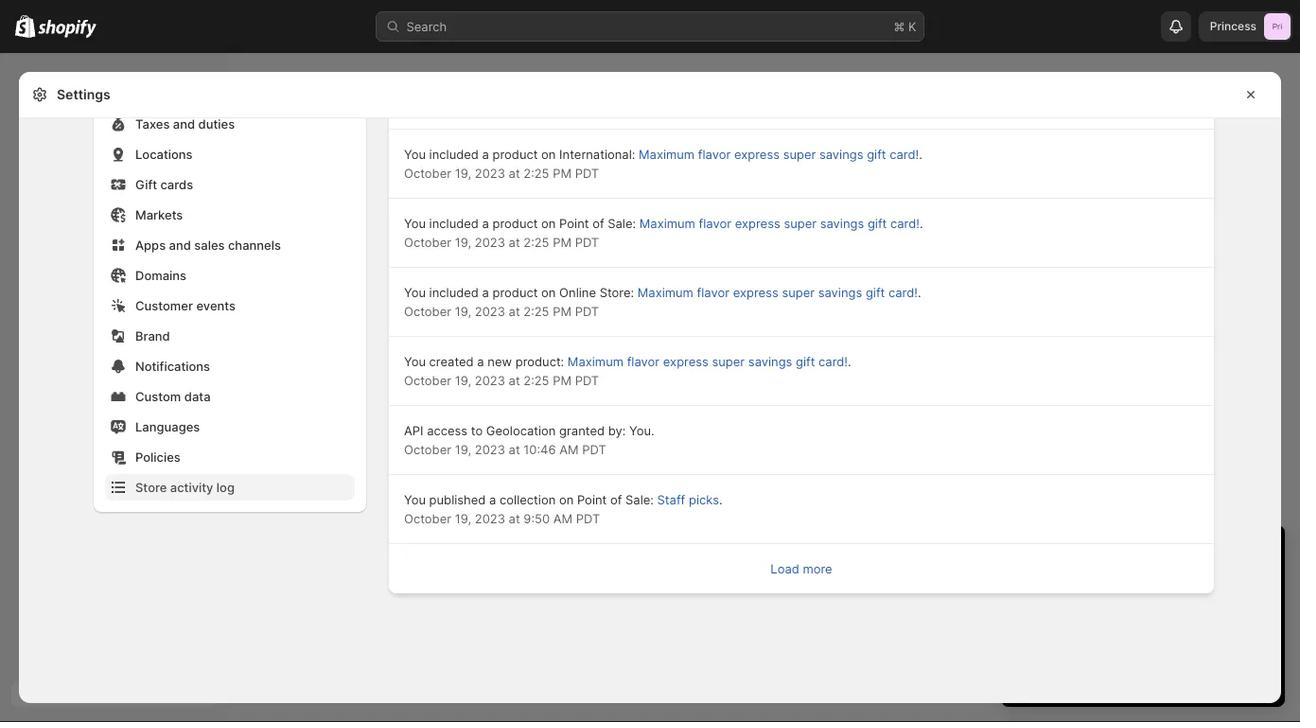 Task type: vqa. For each thing, say whether or not it's contained in the screenshot.


Task type: locate. For each thing, give the bounding box(es) containing it.
1 vertical spatial and
[[169, 238, 191, 252]]

19, inside you included a product on point of sale: maximum flavor express super savings gift card! . october 19, 2023 at 2:25 pm pdt
[[455, 235, 471, 249]]

1 vertical spatial point
[[577, 492, 607, 507]]

maximum right the store:
[[638, 285, 694, 300]]

of down international:
[[593, 216, 604, 230]]

6 at from the top
[[509, 511, 520, 526]]

and up $1/month
[[1145, 576, 1167, 591]]

1 19, from the top
[[455, 166, 471, 180]]

brand
[[135, 328, 170, 343]]

3 2023 from the top
[[475, 304, 505, 318]]

to up 3 on the bottom of the page
[[1063, 576, 1075, 591]]

product inside you included a product on online store: maximum flavor express super savings gift card! . october 19, 2023 at 2:25 pm pdt
[[493, 285, 538, 300]]

product inside you included a product on point of sale: maximum flavor express super savings gift card! . october 19, 2023 at 2:25 pm pdt
[[493, 216, 538, 230]]

and
[[173, 116, 195, 131], [169, 238, 191, 252], [1145, 576, 1167, 591]]

5 2023 from the top
[[475, 442, 505, 457]]

a inside you created a new product: maximum flavor express super savings gift card! . october 19, 2023 at 2:25 pm pdt
[[477, 354, 484, 369]]

you
[[404, 147, 426, 161], [404, 216, 426, 230], [404, 285, 426, 300], [404, 354, 426, 369], [404, 492, 426, 507]]

. inside you included a product on point of sale: maximum flavor express super savings gift card! . october 19, 2023 at 2:25 pm pdt
[[920, 216, 923, 230]]

included inside you included a product on online store: maximum flavor express super savings gift card! . october 19, 2023 at 2:25 pm pdt
[[429, 285, 479, 300]]

you inside you included a product on international: maximum flavor express super savings gift card! . october 19, 2023 at 2:25 pm pdt
[[404, 147, 426, 161]]

2 vertical spatial product
[[493, 285, 538, 300]]

maximum
[[639, 147, 695, 161], [640, 216, 696, 230], [638, 285, 694, 300], [568, 354, 624, 369]]

19, inside you published a collection on point of sale: staff picks . october 19, 2023 at 9:50 am pdt
[[455, 511, 471, 526]]

1 horizontal spatial of
[[610, 492, 622, 507]]

point up the online
[[559, 216, 589, 230]]

1 at from the top
[[509, 166, 520, 180]]

3 included from the top
[[429, 285, 479, 300]]

sale: inside you included a product on point of sale: maximum flavor express super savings gift card! . october 19, 2023 at 2:25 pm pdt
[[608, 216, 636, 230]]

card! inside you included a product on online store: maximum flavor express super savings gift card! . october 19, 2023 at 2:25 pm pdt
[[889, 285, 918, 300]]

pdt down international:
[[575, 166, 599, 180]]

1 you from the top
[[404, 147, 426, 161]]

gift cards link
[[105, 171, 355, 198]]

you.
[[629, 423, 655, 438]]

custom data
[[135, 389, 211, 404]]

maximum down you included a product on international: maximum flavor express super savings gift card! . october 19, 2023 at 2:25 pm pdt
[[640, 216, 696, 230]]

sale: for staff
[[626, 492, 654, 507]]

3 october from the top
[[404, 304, 452, 318]]

0 vertical spatial of
[[593, 216, 604, 230]]

am down granted
[[560, 442, 579, 457]]

express
[[734, 147, 780, 161], [735, 216, 781, 230], [733, 285, 779, 300], [663, 354, 709, 369]]

on inside you included a product on online store: maximum flavor express super savings gift card! . october 19, 2023 at 2:25 pm pdt
[[541, 285, 556, 300]]

product for 2023
[[493, 216, 538, 230]]

you inside you published a collection on point of sale: staff picks . october 19, 2023 at 9:50 am pdt
[[404, 492, 426, 507]]

19, inside api access to geolocation granted by: you. october 19, 2023 at 10:46 am pdt
[[455, 442, 471, 457]]

2 2023 from the top
[[475, 235, 505, 249]]

sale: for maximum
[[608, 216, 636, 230]]

sales
[[194, 238, 225, 252]]

card!
[[890, 147, 919, 161], [891, 216, 920, 230], [889, 285, 918, 300], [819, 354, 848, 369]]

am
[[560, 442, 579, 457], [553, 511, 573, 526]]

a for am
[[489, 492, 496, 507]]

you inside you created a new product: maximum flavor express super savings gift card! . october 19, 2023 at 2:25 pm pdt
[[404, 354, 426, 369]]

at inside you included a product on point of sale: maximum flavor express super savings gift card! . october 19, 2023 at 2:25 pm pdt
[[509, 235, 520, 249]]

3 19, from the top
[[455, 304, 471, 318]]

a inside you included a product on point of sale: maximum flavor express super savings gift card! . october 19, 2023 at 2:25 pm pdt
[[482, 216, 489, 230]]

0 vertical spatial sale:
[[608, 216, 636, 230]]

a inside you included a product on online store: maximum flavor express super savings gift card! . october 19, 2023 at 2:25 pm pdt
[[482, 285, 489, 300]]

3 product from the top
[[493, 285, 538, 300]]

express inside you included a product on online store: maximum flavor express super savings gift card! . october 19, 2023 at 2:25 pm pdt
[[733, 285, 779, 300]]

pm inside you created a new product: maximum flavor express super savings gift card! . october 19, 2023 at 2:25 pm pdt
[[553, 373, 572, 388]]

sale:
[[608, 216, 636, 230], [626, 492, 654, 507]]

1 2:25 from the top
[[524, 166, 549, 180]]

6 2023 from the top
[[475, 511, 505, 526]]

get:
[[1170, 576, 1193, 591]]

gift
[[867, 147, 886, 161], [868, 216, 887, 230], [866, 285, 885, 300], [796, 354, 815, 369]]

point inside you published a collection on point of sale: staff picks . october 19, 2023 at 9:50 am pdt
[[577, 492, 607, 507]]

on inside you included a product on point of sale: maximum flavor express super savings gift card! . october 19, 2023 at 2:25 pm pdt
[[541, 216, 556, 230]]

notifications
[[135, 359, 210, 373]]

point right collection
[[577, 492, 607, 507]]

2 product from the top
[[493, 216, 538, 230]]

sale: up the store:
[[608, 216, 636, 230]]

1 included from the top
[[429, 147, 479, 161]]

1 vertical spatial am
[[553, 511, 573, 526]]

on inside you published a collection on point of sale: staff picks . october 19, 2023 at 9:50 am pdt
[[559, 492, 574, 507]]

included inside you included a product on international: maximum flavor express super savings gift card! . october 19, 2023 at 2:25 pm pdt
[[429, 147, 479, 161]]

published
[[429, 492, 486, 507]]

2 included from the top
[[429, 216, 479, 230]]

10:46
[[524, 442, 556, 457]]

1 day left in your trial button
[[1001, 525, 1285, 565]]

1 product from the top
[[493, 147, 538, 161]]

sale: inside you published a collection on point of sale: staff picks . october 19, 2023 at 9:50 am pdt
[[626, 492, 654, 507]]

0 vertical spatial and
[[173, 116, 195, 131]]

picks
[[689, 492, 719, 507]]

markets
[[135, 207, 183, 222]]

product inside you included a product on international: maximum flavor express super savings gift card! . october 19, 2023 at 2:25 pm pdt
[[493, 147, 538, 161]]

4 2:25 from the top
[[524, 373, 549, 388]]

3 pm from the top
[[553, 304, 572, 318]]

4 2023 from the top
[[475, 373, 505, 388]]

19, inside you included a product on online store: maximum flavor express super savings gift card! . october 19, 2023 at 2:25 pm pdt
[[455, 304, 471, 318]]

2 pm from the top
[[553, 235, 572, 249]]

october inside you included a product on international: maximum flavor express super savings gift card! . october 19, 2023 at 2:25 pm pdt
[[404, 166, 452, 180]]

languages
[[135, 419, 200, 434]]

super
[[783, 147, 816, 161], [784, 216, 817, 230], [782, 285, 815, 300], [712, 354, 745, 369]]

to inside api access to geolocation granted by: you. october 19, 2023 at 10:46 am pdt
[[471, 423, 483, 438]]

4 pm from the top
[[553, 373, 572, 388]]

you for you included a product on online store: maximum flavor express super savings gift card! . october 19, 2023 at 2:25 pm pdt
[[404, 285, 426, 300]]

5 you from the top
[[404, 492, 426, 507]]

point inside you included a product on point of sale: maximum flavor express super savings gift card! . october 19, 2023 at 2:25 pm pdt
[[559, 216, 589, 230]]

am right 9:50
[[553, 511, 573, 526]]

and right apps
[[169, 238, 191, 252]]

pm inside you included a product on point of sale: maximum flavor express super savings gift card! . october 19, 2023 at 2:25 pm pdt
[[553, 235, 572, 249]]

1 vertical spatial sale:
[[626, 492, 654, 507]]

load more button
[[759, 556, 844, 582]]

9:50
[[524, 511, 550, 526]]

4 19, from the top
[[455, 373, 471, 388]]

5 19, from the top
[[455, 442, 471, 457]]

1 2023 from the top
[[475, 166, 505, 180]]

included inside you included a product on point of sale: maximum flavor express super savings gift card! . october 19, 2023 at 2:25 pm pdt
[[429, 216, 479, 230]]

trial
[[1173, 542, 1206, 565]]

domains link
[[105, 262, 355, 289]]

pdt up the online
[[575, 235, 599, 249]]

you for you published a collection on point of sale: staff picks . october 19, 2023 at 9:50 am pdt
[[404, 492, 426, 507]]

4 you from the top
[[404, 354, 426, 369]]

pdt inside you created a new product: maximum flavor express super savings gift card! . october 19, 2023 at 2:25 pm pdt
[[575, 373, 599, 388]]

markets link
[[105, 202, 355, 228]]

1 vertical spatial of
[[610, 492, 622, 507]]

2023 inside api access to geolocation granted by: you. october 19, 2023 at 10:46 am pdt
[[475, 442, 505, 457]]

pdt up granted
[[575, 373, 599, 388]]

pm down international:
[[553, 166, 572, 180]]

taxes
[[135, 116, 170, 131]]

a inside you included a product on international: maximum flavor express super savings gift card! . october 19, 2023 at 2:25 pm pdt
[[482, 147, 489, 161]]

shopify image
[[15, 15, 35, 38]]

pdt inside you published a collection on point of sale: staff picks . october 19, 2023 at 9:50 am pdt
[[576, 511, 600, 526]]

0 vertical spatial to
[[471, 423, 483, 438]]

on for pm
[[541, 285, 556, 300]]

0 horizontal spatial to
[[471, 423, 483, 438]]

log
[[217, 480, 235, 495]]

princess image
[[1264, 13, 1291, 40]]

4 at from the top
[[509, 373, 520, 388]]

pm down product:
[[553, 373, 572, 388]]

flavor down you included a product on point of sale: maximum flavor express super savings gift card! . october 19, 2023 at 2:25 pm pdt in the top of the page
[[697, 285, 730, 300]]

store activity log link
[[105, 474, 355, 501]]

super inside you included a product on international: maximum flavor express super savings gift card! . october 19, 2023 at 2:25 pm pdt
[[783, 147, 816, 161]]

savings inside you included a product on point of sale: maximum flavor express super savings gift card! . october 19, 2023 at 2:25 pm pdt
[[820, 216, 864, 230]]

plan
[[1117, 576, 1142, 591]]

19,
[[455, 166, 471, 180], [455, 235, 471, 249], [455, 304, 471, 318], [455, 373, 471, 388], [455, 442, 471, 457], [455, 511, 471, 526]]

2 2:25 from the top
[[524, 235, 549, 249]]

0 vertical spatial point
[[559, 216, 589, 230]]

maximum right product:
[[568, 354, 624, 369]]

5 at from the top
[[509, 442, 520, 457]]

0 vertical spatial included
[[429, 147, 479, 161]]

of inside you published a collection on point of sale: staff picks . october 19, 2023 at 9:50 am pdt
[[610, 492, 622, 507]]

maximum inside you included a product on international: maximum flavor express super savings gift card! . october 19, 2023 at 2:25 pm pdt
[[639, 147, 695, 161]]

customer events link
[[105, 292, 355, 319]]

2 at from the top
[[509, 235, 520, 249]]

3 you from the top
[[404, 285, 426, 300]]

2023 inside you included a product on online store: maximum flavor express super savings gift card! . october 19, 2023 at 2:25 pm pdt
[[475, 304, 505, 318]]

activity
[[170, 480, 213, 495]]

and right taxes
[[173, 116, 195, 131]]

0 vertical spatial am
[[560, 442, 579, 457]]

apps
[[135, 238, 166, 252]]

online
[[559, 285, 596, 300]]

2 october from the top
[[404, 235, 452, 249]]

1 vertical spatial product
[[493, 216, 538, 230]]

gift inside you created a new product: maximum flavor express super savings gift card! . october 19, 2023 at 2:25 pm pdt
[[796, 354, 815, 369]]

a inside you published a collection on point of sale: staff picks . october 19, 2023 at 9:50 am pdt
[[489, 492, 496, 507]]

2 vertical spatial and
[[1145, 576, 1167, 591]]

load more
[[771, 561, 833, 576]]

pdt down the online
[[575, 304, 599, 318]]

domains
[[135, 268, 187, 283]]

pdt inside you included a product on point of sale: maximum flavor express super savings gift card! . october 19, 2023 at 2:25 pm pdt
[[575, 235, 599, 249]]

2023
[[475, 166, 505, 180], [475, 235, 505, 249], [475, 304, 505, 318], [475, 373, 505, 388], [475, 442, 505, 457], [475, 511, 505, 526]]

6 19, from the top
[[455, 511, 471, 526]]

1 pm from the top
[[553, 166, 572, 180]]

1
[[1020, 542, 1029, 565]]

api access to geolocation granted by: you. october 19, 2023 at 10:46 am pdt
[[404, 423, 655, 457]]

of left staff
[[610, 492, 622, 507]]

pdt
[[575, 166, 599, 180], [575, 235, 599, 249], [575, 304, 599, 318], [575, 373, 599, 388], [582, 442, 606, 457], [576, 511, 600, 526]]

pm up the online
[[553, 235, 572, 249]]

included for 19,
[[429, 285, 479, 300]]

1 october from the top
[[404, 166, 452, 180]]

on
[[541, 147, 556, 161], [541, 216, 556, 230], [541, 285, 556, 300], [559, 492, 574, 507]]

a for 2023
[[482, 147, 489, 161]]

2 vertical spatial included
[[429, 285, 479, 300]]

store:
[[600, 285, 634, 300]]

more
[[803, 561, 833, 576]]

locations link
[[105, 141, 355, 168]]

staff picks link
[[657, 492, 719, 507]]

6 october from the top
[[404, 511, 452, 526]]

. inside you published a collection on point of sale: staff picks . october 19, 2023 at 9:50 am pdt
[[719, 492, 723, 507]]

express inside you included a product on international: maximum flavor express super savings gift card! . october 19, 2023 at 2:25 pm pdt
[[734, 147, 780, 161]]

savings inside you included a product on international: maximum flavor express super savings gift card! . october 19, 2023 at 2:25 pm pdt
[[820, 147, 864, 161]]

flavor inside you included a product on international: maximum flavor express super savings gift card! . october 19, 2023 at 2:25 pm pdt
[[698, 147, 731, 161]]

to
[[471, 423, 483, 438], [1063, 576, 1075, 591]]

3 at from the top
[[509, 304, 520, 318]]

settings dialog
[[19, 0, 1282, 703]]

you included a product on international: maximum flavor express super savings gift card! . october 19, 2023 at 2:25 pm pdt
[[404, 147, 923, 180]]

point
[[559, 216, 589, 230], [577, 492, 607, 507]]

1 vertical spatial to
[[1063, 576, 1075, 591]]

on inside you included a product on international: maximum flavor express super savings gift card! . october 19, 2023 at 2:25 pm pdt
[[541, 147, 556, 161]]

0 horizontal spatial of
[[593, 216, 604, 230]]

2 19, from the top
[[455, 235, 471, 249]]

you included a product on point of sale: maximum flavor express super savings gift card! . october 19, 2023 at 2:25 pm pdt
[[404, 216, 923, 249]]

3 2:25 from the top
[[524, 304, 549, 318]]

flavor up you included a product on point of sale: maximum flavor express super savings gift card! . october 19, 2023 at 2:25 pm pdt in the top of the page
[[698, 147, 731, 161]]

5 october from the top
[[404, 442, 452, 457]]

0 vertical spatial product
[[493, 147, 538, 161]]

flavor down you included a product on online store: maximum flavor express super savings gift card! . october 19, 2023 at 2:25 pm pdt
[[627, 354, 660, 369]]

store activity log
[[135, 480, 235, 495]]

savings inside you included a product on online store: maximum flavor express super savings gift card! . october 19, 2023 at 2:25 pm pdt
[[818, 285, 862, 300]]

2 you from the top
[[404, 216, 426, 230]]

maximum right international:
[[639, 147, 695, 161]]

of
[[593, 216, 604, 230], [610, 492, 622, 507]]

1 vertical spatial included
[[429, 216, 479, 230]]

product
[[493, 147, 538, 161], [493, 216, 538, 230], [493, 285, 538, 300]]

of inside you included a product on point of sale: maximum flavor express super savings gift card! . october 19, 2023 at 2:25 pm pdt
[[593, 216, 604, 230]]

included
[[429, 147, 479, 161], [429, 216, 479, 230], [429, 285, 479, 300]]

pdt right 9:50
[[576, 511, 600, 526]]

switch
[[1020, 576, 1060, 591]]

to right access
[[471, 423, 483, 438]]

you inside you included a product on point of sale: maximum flavor express super savings gift card! . october 19, 2023 at 2:25 pm pdt
[[404, 216, 426, 230]]

2:25 inside you included a product on point of sale: maximum flavor express super savings gift card! . october 19, 2023 at 2:25 pm pdt
[[524, 235, 549, 249]]

express inside you included a product on point of sale: maximum flavor express super savings gift card! . october 19, 2023 at 2:25 pm pdt
[[735, 216, 781, 230]]

shopify image
[[38, 19, 97, 38]]

pdt down granted
[[582, 442, 606, 457]]

sale: left staff
[[626, 492, 654, 507]]

1 horizontal spatial to
[[1063, 576, 1075, 591]]

dialog
[[1289, 72, 1300, 703]]

a
[[482, 147, 489, 161], [482, 216, 489, 230], [482, 285, 489, 300], [477, 354, 484, 369], [489, 492, 496, 507], [1078, 576, 1085, 591]]

apps and sales channels link
[[105, 232, 355, 258]]

pm
[[553, 166, 572, 180], [553, 235, 572, 249], [553, 304, 572, 318], [553, 373, 572, 388]]

at
[[509, 166, 520, 180], [509, 235, 520, 249], [509, 304, 520, 318], [509, 373, 520, 388], [509, 442, 520, 457], [509, 511, 520, 526]]

october inside api access to geolocation granted by: you. october 19, 2023 at 10:46 am pdt
[[404, 442, 452, 457]]

. inside you included a product on online store: maximum flavor express super savings gift card! . october 19, 2023 at 2:25 pm pdt
[[918, 285, 921, 300]]

3
[[1062, 595, 1070, 610]]

maximum flavor express super savings gift card! link
[[639, 147, 919, 161], [640, 216, 920, 230], [638, 285, 918, 300], [568, 354, 848, 369]]

flavor down you included a product on international: maximum flavor express super savings gift card! . october 19, 2023 at 2:25 pm pdt
[[699, 216, 732, 230]]

4 october from the top
[[404, 373, 452, 388]]

geolocation
[[486, 423, 556, 438]]

pm down the online
[[553, 304, 572, 318]]

savings inside you created a new product: maximum flavor express super savings gift card! . october 19, 2023 at 2:25 pm pdt
[[748, 354, 793, 369]]

october inside you published a collection on point of sale: staff picks . october 19, 2023 at 9:50 am pdt
[[404, 511, 452, 526]]

k
[[909, 19, 917, 34]]



Task type: describe. For each thing, give the bounding box(es) containing it.
custom data link
[[105, 383, 355, 410]]

gift inside you included a product on online store: maximum flavor express super savings gift card! . october 19, 2023 at 2:25 pm pdt
[[866, 285, 885, 300]]

. inside you created a new product: maximum flavor express super savings gift card! . october 19, 2023 at 2:25 pm pdt
[[848, 354, 851, 369]]

at inside you created a new product: maximum flavor express super savings gift card! . october 19, 2023 at 2:25 pm pdt
[[509, 373, 520, 388]]

for
[[1120, 595, 1136, 610]]

and for apps
[[169, 238, 191, 252]]

am inside api access to geolocation granted by: you. october 19, 2023 at 10:46 am pdt
[[560, 442, 579, 457]]

pm inside you included a product on online store: maximum flavor express super savings gift card! . october 19, 2023 at 2:25 pm pdt
[[553, 304, 572, 318]]

you for you created a new product: maximum flavor express super savings gift card! . october 19, 2023 at 2:25 pm pdt
[[404, 354, 426, 369]]

search
[[407, 19, 447, 34]]

you included a product on online store: maximum flavor express super savings gift card! . october 19, 2023 at 2:25 pm pdt
[[404, 285, 921, 318]]

gift inside you included a product on international: maximum flavor express super savings gift card! . october 19, 2023 at 2:25 pm pdt
[[867, 147, 886, 161]]

19, inside you created a new product: maximum flavor express super savings gift card! . october 19, 2023 at 2:25 pm pdt
[[455, 373, 471, 388]]

left
[[1072, 542, 1102, 565]]

super inside you included a product on online store: maximum flavor express super savings gift card! . october 19, 2023 at 2:25 pm pdt
[[782, 285, 815, 300]]

included for october
[[429, 216, 479, 230]]

notifications link
[[105, 353, 355, 380]]

at inside you included a product on international: maximum flavor express super savings gift card! . october 19, 2023 at 2:25 pm pdt
[[509, 166, 520, 180]]

pdt inside api access to geolocation granted by: you. october 19, 2023 at 10:46 am pdt
[[582, 442, 606, 457]]

gift inside you included a product on point of sale: maximum flavor express super savings gift card! . october 19, 2023 at 2:25 pm pdt
[[868, 216, 887, 230]]

you for you included a product on point of sale: maximum flavor express super savings gift card! . october 19, 2023 at 2:25 pm pdt
[[404, 216, 426, 230]]

2023 inside you included a product on point of sale: maximum flavor express super savings gift card! . october 19, 2023 at 2:25 pm pdt
[[475, 235, 505, 249]]

super inside you included a product on point of sale: maximum flavor express super savings gift card! . october 19, 2023 at 2:25 pm pdt
[[784, 216, 817, 230]]

⌘ k
[[894, 19, 917, 34]]

new
[[488, 354, 512, 369]]

custom
[[135, 389, 181, 404]]

card! inside you included a product on international: maximum flavor express super savings gift card! . october 19, 2023 at 2:25 pm pdt
[[890, 147, 919, 161]]

maximum flavor express super savings gift card! link for super
[[639, 147, 919, 161]]

gift
[[135, 177, 157, 192]]

maximum inside you created a new product: maximum flavor express super savings gift card! . october 19, 2023 at 2:25 pm pdt
[[568, 354, 624, 369]]

product:
[[516, 354, 564, 369]]

channels
[[228, 238, 281, 252]]

super inside you created a new product: maximum flavor express super savings gift card! . october 19, 2023 at 2:25 pm pdt
[[712, 354, 745, 369]]

2023 inside you included a product on international: maximum flavor express super savings gift card! . october 19, 2023 at 2:25 pm pdt
[[475, 166, 505, 180]]

on for 2:25
[[541, 216, 556, 230]]

october inside you included a product on point of sale: maximum flavor express super savings gift card! . october 19, 2023 at 2:25 pm pdt
[[404, 235, 452, 249]]

pm inside you included a product on international: maximum flavor express super savings gift card! . october 19, 2023 at 2:25 pm pdt
[[553, 166, 572, 180]]

19, inside you included a product on international: maximum flavor express super savings gift card! . october 19, 2023 at 2:25 pm pdt
[[455, 166, 471, 180]]

by:
[[608, 423, 626, 438]]

you for you included a product on international: maximum flavor express super savings gift card! . october 19, 2023 at 2:25 pm pdt
[[404, 147, 426, 161]]

card! inside you included a product on point of sale: maximum flavor express super savings gift card! . october 19, 2023 at 2:25 pm pdt
[[891, 216, 920, 230]]

2:25 inside you included a product on online store: maximum flavor express super savings gift card! . october 19, 2023 at 2:25 pm pdt
[[524, 304, 549, 318]]

cards
[[160, 177, 193, 192]]

paid
[[1089, 576, 1114, 591]]

collection
[[500, 492, 556, 507]]

of for october 19, 2023 at 9:50 am pdt
[[610, 492, 622, 507]]

pdt inside you included a product on international: maximum flavor express super savings gift card! . october 19, 2023 at 2:25 pm pdt
[[575, 166, 599, 180]]

you published a collection on point of sale: staff picks . october 19, 2023 at 9:50 am pdt
[[404, 492, 723, 526]]

maximum flavor express super savings gift card! link for flavor
[[640, 216, 920, 230]]

policies
[[135, 450, 181, 464]]

you created a new product: maximum flavor express super savings gift card! . october 19, 2023 at 2:25 pm pdt
[[404, 354, 851, 388]]

store
[[135, 480, 167, 495]]

flavor inside you created a new product: maximum flavor express super savings gift card! . october 19, 2023 at 2:25 pm pdt
[[627, 354, 660, 369]]

taxes and duties link
[[105, 111, 355, 137]]

granted
[[559, 423, 605, 438]]

your
[[1128, 542, 1167, 565]]

point for october 19, 2023 at 2:25 pm pdt
[[559, 216, 589, 230]]

data
[[184, 389, 211, 404]]

flavor inside you included a product on point of sale: maximum flavor express super savings gift card! . october 19, 2023 at 2:25 pm pdt
[[699, 216, 732, 230]]

events
[[196, 298, 236, 313]]

flavor inside you included a product on online store: maximum flavor express super savings gift card! . october 19, 2023 at 2:25 pm pdt
[[697, 285, 730, 300]]

locations
[[135, 147, 193, 161]]

at inside api access to geolocation granted by: you. october 19, 2023 at 10:46 am pdt
[[509, 442, 520, 457]]

staff
[[657, 492, 686, 507]]

apps and sales channels
[[135, 238, 281, 252]]

$1/month
[[1140, 595, 1195, 610]]

princess
[[1210, 19, 1257, 33]]

pdt inside you included a product on online store: maximum flavor express super savings gift card! . october 19, 2023 at 2:25 pm pdt
[[575, 304, 599, 318]]

maximum inside you included a product on point of sale: maximum flavor express super savings gift card! . october 19, 2023 at 2:25 pm pdt
[[640, 216, 696, 230]]

maximum flavor express super savings gift card! link for savings
[[568, 354, 848, 369]]

languages link
[[105, 414, 355, 440]]

at inside you included a product on online store: maximum flavor express super savings gift card! . october 19, 2023 at 2:25 pm pdt
[[509, 304, 520, 318]]

2:25 inside you created a new product: maximum flavor express super savings gift card! . october 19, 2023 at 2:25 pm pdt
[[524, 373, 549, 388]]

2:25 inside you included a product on international: maximum flavor express super savings gift card! . october 19, 2023 at 2:25 pm pdt
[[524, 166, 549, 180]]

api
[[404, 423, 424, 438]]

am inside you published a collection on point of sale: staff picks . october 19, 2023 at 9:50 am pdt
[[553, 511, 573, 526]]

october inside you included a product on online store: maximum flavor express super savings gift card! . october 19, 2023 at 2:25 pm pdt
[[404, 304, 452, 318]]

included for 2023
[[429, 147, 479, 161]]

and for taxes
[[173, 116, 195, 131]]

to inside switch to a paid plan and get: first 3 months for $1/month
[[1063, 576, 1075, 591]]

express inside you created a new product: maximum flavor express super savings gift card! . october 19, 2023 at 2:25 pm pdt
[[663, 354, 709, 369]]

in
[[1107, 542, 1122, 565]]

international:
[[559, 147, 635, 161]]

card! inside you created a new product: maximum flavor express super savings gift card! . october 19, 2023 at 2:25 pm pdt
[[819, 354, 848, 369]]

taxes and duties
[[135, 116, 235, 131]]

point for october 19, 2023 at 9:50 am pdt
[[577, 492, 607, 507]]

months
[[1073, 595, 1117, 610]]

first
[[1035, 595, 1058, 610]]

access
[[427, 423, 468, 438]]

settings
[[57, 87, 110, 103]]

maximum flavor express super savings gift card! link for express
[[638, 285, 918, 300]]

policies link
[[105, 444, 355, 470]]

brand link
[[105, 323, 355, 349]]

customer
[[135, 298, 193, 313]]

maximum inside you included a product on online store: maximum flavor express super savings gift card! . october 19, 2023 at 2:25 pm pdt
[[638, 285, 694, 300]]

load
[[771, 561, 800, 576]]

a for 19,
[[482, 285, 489, 300]]

on for pdt
[[541, 147, 556, 161]]

october inside you created a new product: maximum flavor express super savings gift card! . october 19, 2023 at 2:25 pm pdt
[[404, 373, 452, 388]]

switch to a paid plan and get: first 3 months for $1/month
[[1020, 576, 1195, 610]]

a inside switch to a paid plan and get: first 3 months for $1/month
[[1078, 576, 1085, 591]]

customer events
[[135, 298, 236, 313]]

a for at
[[477, 354, 484, 369]]

duties
[[198, 116, 235, 131]]

product for 2:25
[[493, 147, 538, 161]]

a for october
[[482, 216, 489, 230]]

at inside you published a collection on point of sale: staff picks . october 19, 2023 at 9:50 am pdt
[[509, 511, 520, 526]]

2023 inside you created a new product: maximum flavor express super savings gift card! . october 19, 2023 at 2:25 pm pdt
[[475, 373, 505, 388]]

and inside switch to a paid plan and get: first 3 months for $1/month
[[1145, 576, 1167, 591]]

1 day left in your trial
[[1020, 542, 1206, 565]]

. inside you included a product on international: maximum flavor express super savings gift card! . october 19, 2023 at 2:25 pm pdt
[[919, 147, 923, 161]]

gift cards
[[135, 177, 193, 192]]

product for at
[[493, 285, 538, 300]]

created
[[429, 354, 474, 369]]

2023 inside you published a collection on point of sale: staff picks . october 19, 2023 at 9:50 am pdt
[[475, 511, 505, 526]]

⌘
[[894, 19, 905, 34]]

of for october 19, 2023 at 2:25 pm pdt
[[593, 216, 604, 230]]

day
[[1034, 542, 1067, 565]]



